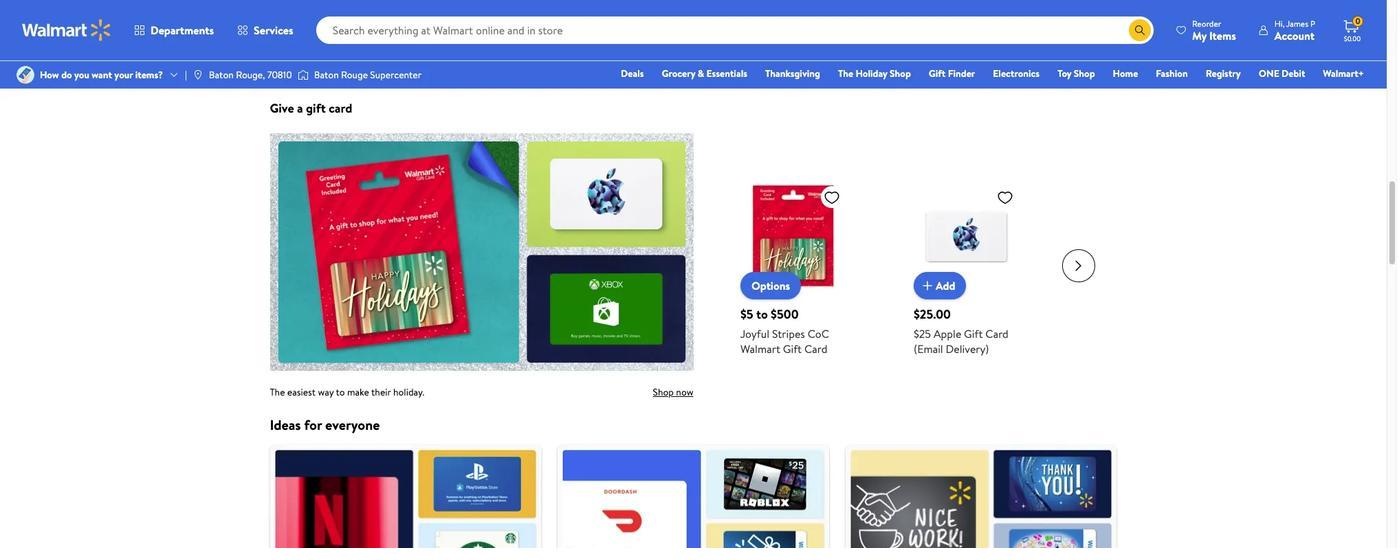 Task type: vqa. For each thing, say whether or not it's contained in the screenshot.
Baton Rouge Supercenter
yes



Task type: describe. For each thing, give the bounding box(es) containing it.
grocery & essentials link
[[656, 66, 754, 81]]

the easiest way to make their holiday.
[[270, 385, 425, 399]]

card
[[329, 100, 352, 117]]

give
[[270, 100, 294, 117]]

$5
[[740, 306, 753, 323]]

now for the
[[316, 55, 333, 69]]

rouge,
[[236, 68, 265, 82]]

restaurants
[[613, 13, 660, 27]]

departments button
[[122, 14, 226, 47]]

& inside 'list'
[[376, 13, 383, 27]]

hi,
[[1275, 18, 1285, 29]]

how do you want your items?
[[40, 68, 163, 82]]

between.
[[437, 13, 475, 27]]

apple
[[934, 327, 961, 342]]

1 the from the left
[[324, 13, 338, 27]]

(email
[[914, 342, 943, 357]]

shop now for celebrate
[[293, 55, 333, 69]]

a
[[297, 100, 303, 117]]

to inside $5 to $500 joyful stripes coc walmart gift card
[[756, 306, 768, 323]]

got
[[742, 13, 756, 27]]

coc
[[808, 327, 829, 342]]

grocery & essentials
[[662, 67, 747, 80]]

get started
[[868, 55, 916, 69]]

 image for how
[[17, 66, 34, 84]]

started
[[886, 55, 916, 69]]

list item containing it's quick and easy!
[[837, 0, 1125, 83]]

add to favorites list, $25 apple gift card (email delivery) image
[[997, 189, 1014, 206]]

debit
[[1282, 67, 1305, 80]]

essentials
[[707, 67, 747, 80]]

fashion
[[1156, 67, 1188, 80]]

it's quick and easy!
[[857, 13, 933, 27]]

product group containing $25.00
[[914, 156, 1019, 374]]

list item containing from fave restaurants to fun times, we've got the names you know.
[[550, 0, 837, 83]]

search icon image
[[1134, 25, 1145, 36]]

add to cart image
[[919, 278, 936, 294]]

do
[[61, 68, 72, 82]]

options
[[751, 278, 790, 294]]

departments
[[151, 23, 214, 38]]

gift inside $25.00 $25 apple gift card (email delivery)
[[964, 327, 983, 342]]

toy shop
[[1058, 67, 1095, 80]]

1 horizontal spatial gift
[[929, 67, 946, 80]]

$25
[[914, 327, 931, 342]]

 image for baton
[[192, 69, 203, 80]]

registry
[[1206, 67, 1241, 80]]

0
[[1356, 15, 1361, 27]]

fave
[[593, 13, 611, 27]]

times,
[[689, 13, 714, 27]]

2 list from the top
[[262, 445, 1125, 549]]

gift finder link
[[923, 66, 981, 81]]

how
[[40, 68, 59, 82]]

baton for baton rouge, 70810
[[209, 68, 234, 82]]

gift finder
[[929, 67, 975, 80]]

give a gift card
[[270, 100, 352, 117]]

card inside $25.00 $25 apple gift card (email delivery)
[[986, 327, 1009, 342]]

account
[[1275, 28, 1315, 43]]

it's
[[857, 13, 868, 27]]

one debit link
[[1253, 66, 1312, 81]]

registry link
[[1200, 66, 1247, 81]]

finder
[[948, 67, 975, 80]]

celebrate the holidays & every day in between.
[[281, 13, 475, 27]]

add button
[[914, 272, 966, 300]]

james
[[1286, 18, 1309, 29]]

Search search field
[[316, 17, 1154, 44]]

one debit
[[1259, 67, 1305, 80]]

clear search field text image
[[1112, 24, 1123, 35]]

card inside $5 to $500 joyful stripes coc walmart gift card
[[805, 342, 828, 357]]

everyone
[[325, 416, 380, 434]]

reorder my items
[[1192, 18, 1236, 43]]

the for the easiest way to make their holiday.
[[270, 385, 285, 399]]

their
[[371, 385, 391, 399]]

gift cards for the whole gang. give a gift card. make their holiday with the pick that always fits. . shop now. image
[[270, 133, 693, 371]]

1 vertical spatial &
[[698, 67, 704, 80]]

from
[[569, 13, 591, 27]]

the inside from fave restaurants to fun times, we've got the names you know.
[[759, 13, 773, 27]]

$5 to $500 joyful stripes coc walmart gift card
[[740, 306, 829, 357]]

$0.00
[[1344, 34, 1361, 43]]

Walmart Site-Wide search field
[[316, 17, 1154, 44]]

baton for baton rouge supercenter
[[314, 68, 339, 82]]

product group containing $5 to $500
[[740, 156, 846, 374]]

options link
[[740, 272, 801, 300]]

region containing give a gift card
[[270, 100, 1117, 399]]

p
[[1310, 18, 1315, 29]]

walmart+ link
[[1317, 66, 1370, 81]]



Task type: locate. For each thing, give the bounding box(es) containing it.
 image left how on the left top
[[17, 66, 34, 84]]

2 the from the left
[[759, 13, 773, 27]]

card right "apple" on the right bottom
[[986, 327, 1009, 342]]

0 horizontal spatial to
[[336, 385, 345, 399]]

shop now
[[293, 55, 333, 69], [580, 55, 621, 69], [653, 385, 693, 399]]

the holiday shop link
[[832, 66, 917, 81]]

the holiday shop
[[838, 67, 911, 80]]

baton rouge, 70810
[[209, 68, 292, 82]]

0 vertical spatial list
[[262, 0, 1125, 83]]

one
[[1259, 67, 1279, 80]]

delivery)
[[946, 342, 989, 357]]

to inside from fave restaurants to fun times, we've got the names you know.
[[662, 13, 671, 27]]

1 vertical spatial the
[[270, 385, 285, 399]]

$25.00 $25 apple gift card (email delivery)
[[914, 306, 1009, 357]]

gift left "coc"
[[783, 342, 802, 357]]

card right the walmart
[[805, 342, 828, 357]]

gift right "apple" on the right bottom
[[964, 327, 983, 342]]

gift inside $5 to $500 joyful stripes coc walmart gift card
[[783, 342, 802, 357]]

want
[[92, 68, 112, 82]]

0 vertical spatial &
[[376, 13, 383, 27]]

from fave restaurants to fun times, we've got the names you know.
[[569, 13, 801, 41]]

you right do
[[74, 68, 89, 82]]

the left holiday
[[838, 67, 853, 80]]

0 $0.00
[[1344, 15, 1361, 43]]

services button
[[226, 14, 305, 47]]

items
[[1209, 28, 1236, 43]]

1 horizontal spatial the
[[838, 67, 853, 80]]

toy
[[1058, 67, 1072, 80]]

0 horizontal spatial product group
[[740, 156, 846, 374]]

& right grocery at the top of the page
[[698, 67, 704, 80]]

list containing celebrate the holidays & every day in between.
[[262, 0, 1125, 83]]

you inside from fave restaurants to fun times, we've got the names you know.
[[569, 28, 584, 41]]

$25.00
[[914, 306, 951, 323]]

joyful
[[740, 327, 770, 342]]

0 vertical spatial the
[[838, 67, 853, 80]]

list item
[[262, 0, 550, 83], [550, 0, 837, 83], [837, 0, 1125, 83], [262, 445, 550, 549], [550, 445, 837, 549], [837, 445, 1125, 549]]

names
[[775, 13, 801, 27]]

walmart+
[[1323, 67, 1364, 80]]

1 vertical spatial you
[[74, 68, 89, 82]]

|
[[185, 68, 187, 82]]

list item containing celebrate the holidays & every day in between.
[[262, 0, 550, 83]]

the left the holidays
[[324, 13, 338, 27]]

to right $5
[[756, 306, 768, 323]]

1 horizontal spatial to
[[662, 13, 671, 27]]

home link
[[1107, 66, 1144, 81]]

1 horizontal spatial product group
[[914, 156, 1019, 374]]

know.
[[586, 28, 610, 41]]

1 horizontal spatial  image
[[192, 69, 203, 80]]

70810
[[267, 68, 292, 82]]

& left every
[[376, 13, 383, 27]]

for
[[304, 416, 322, 434]]

gift left finder
[[929, 67, 946, 80]]

baton left rouge, on the left top
[[209, 68, 234, 82]]

1 list from the top
[[262, 0, 1125, 83]]

0 horizontal spatial  image
[[17, 66, 34, 84]]

product group
[[740, 156, 846, 374], [914, 156, 1019, 374]]

list
[[262, 0, 1125, 83], [262, 445, 1125, 549]]

to right way
[[336, 385, 345, 399]]

1 horizontal spatial &
[[698, 67, 704, 80]]

shop now link
[[571, 385, 693, 399]]

baton
[[209, 68, 234, 82], [314, 68, 339, 82]]

1 horizontal spatial shop now
[[580, 55, 621, 69]]

baton left rouge
[[314, 68, 339, 82]]

get
[[868, 55, 884, 69]]

celebrate
[[281, 13, 322, 27]]

0 horizontal spatial baton
[[209, 68, 234, 82]]

way
[[318, 385, 334, 399]]

easy!
[[912, 13, 933, 27]]

0 horizontal spatial the
[[270, 385, 285, 399]]

electronics link
[[987, 66, 1046, 81]]

ideas for everyone
[[270, 416, 380, 434]]

toy shop link
[[1051, 66, 1101, 81]]

0 horizontal spatial card
[[805, 342, 828, 357]]

to left "fun"
[[662, 13, 671, 27]]

1 horizontal spatial now
[[604, 55, 621, 69]]

$500
[[771, 306, 799, 323]]

0 horizontal spatial now
[[316, 55, 333, 69]]

1 horizontal spatial the
[[759, 13, 773, 27]]

$25 apple gift card (email delivery) image
[[914, 183, 1019, 289]]

in
[[427, 13, 434, 27]]

1 baton from the left
[[209, 68, 234, 82]]

0 horizontal spatial the
[[324, 13, 338, 27]]

&
[[376, 13, 383, 27], [698, 67, 704, 80]]

electronics
[[993, 67, 1040, 80]]

holidays
[[341, 13, 374, 27]]

0 vertical spatial you
[[569, 28, 584, 41]]

now
[[316, 55, 333, 69], [604, 55, 621, 69], [676, 385, 693, 399]]

the
[[838, 67, 853, 80], [270, 385, 285, 399]]

1 horizontal spatial you
[[569, 28, 584, 41]]

items?
[[135, 68, 163, 82]]

1 horizontal spatial baton
[[314, 68, 339, 82]]

0 horizontal spatial &
[[376, 13, 383, 27]]

1 horizontal spatial card
[[986, 327, 1009, 342]]

you down from at the top of the page
[[569, 28, 584, 41]]

now for fave
[[604, 55, 621, 69]]

the left easiest
[[270, 385, 285, 399]]

easiest
[[287, 385, 316, 399]]

rouge
[[341, 68, 368, 82]]

stripes
[[772, 327, 805, 342]]

0 horizontal spatial shop now
[[293, 55, 333, 69]]

the for the holiday shop
[[838, 67, 853, 80]]

add to favorites list, joyful stripes coc walmart gift card image
[[824, 189, 840, 206]]

quick
[[871, 13, 893, 27]]

fun
[[673, 13, 687, 27]]

region
[[270, 100, 1117, 399]]

to for holiday.
[[336, 385, 345, 399]]

day
[[410, 13, 425, 27]]

1 vertical spatial list
[[262, 445, 1125, 549]]

1 product group from the left
[[740, 156, 846, 374]]

make
[[347, 385, 369, 399]]

deals
[[621, 67, 644, 80]]

0 horizontal spatial gift
[[783, 342, 802, 357]]

supercenter
[[370, 68, 422, 82]]

1 vertical spatial to
[[756, 306, 768, 323]]

reorder
[[1192, 18, 1221, 29]]

the
[[324, 13, 338, 27], [759, 13, 773, 27]]

your
[[114, 68, 133, 82]]

walmart
[[740, 342, 780, 357]]

 image
[[17, 66, 34, 84], [192, 69, 203, 80]]

every
[[385, 13, 408, 27]]

0 horizontal spatial you
[[74, 68, 89, 82]]

0 vertical spatial to
[[662, 13, 671, 27]]

2 product group from the left
[[914, 156, 1019, 374]]

next slide for one and two sku list image
[[1062, 250, 1095, 283]]

thanksgiving
[[765, 67, 820, 80]]

grocery
[[662, 67, 695, 80]]

2 baton from the left
[[314, 68, 339, 82]]

we've
[[716, 13, 740, 27]]

2 horizontal spatial now
[[676, 385, 693, 399]]

fashion link
[[1150, 66, 1194, 81]]

home
[[1113, 67, 1138, 80]]

hi, james p account
[[1275, 18, 1315, 43]]

to for we've
[[662, 13, 671, 27]]

joyful stripes coc walmart gift card image
[[740, 183, 846, 289]]

2 horizontal spatial shop now
[[653, 385, 693, 399]]

the right got
[[759, 13, 773, 27]]

walmart image
[[22, 19, 111, 41]]

shop
[[293, 55, 314, 69], [580, 55, 602, 69], [890, 67, 911, 80], [1074, 67, 1095, 80], [653, 385, 674, 399]]

holiday
[[856, 67, 888, 80]]

shop now for from
[[580, 55, 621, 69]]

and
[[895, 13, 910, 27]]

2 horizontal spatial to
[[756, 306, 768, 323]]

thanksgiving link
[[759, 66, 826, 81]]

 image
[[298, 68, 309, 82]]

 image right |
[[192, 69, 203, 80]]

2 horizontal spatial gift
[[964, 327, 983, 342]]

2 vertical spatial to
[[336, 385, 345, 399]]



